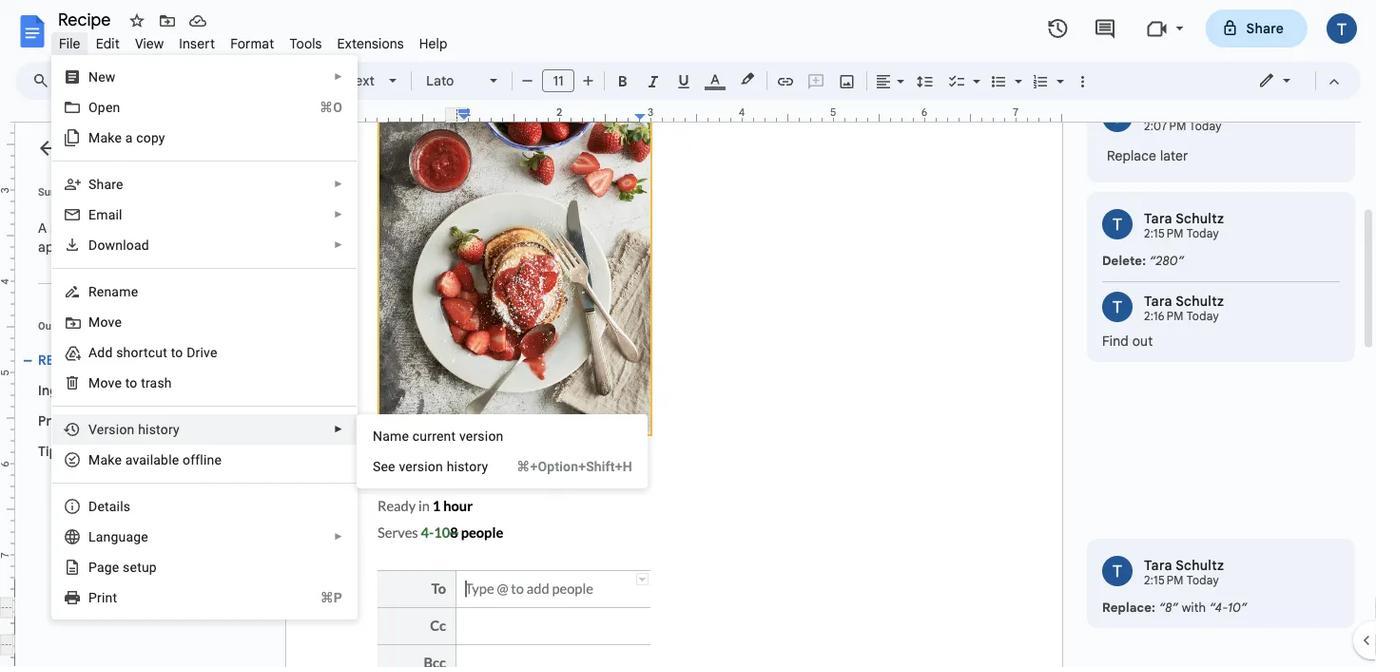 Task type: describe. For each thing, give the bounding box(es) containing it.
pen
[[98, 99, 120, 115]]

anguage
[[96, 529, 148, 545]]

tara for "280"
[[1144, 211, 1172, 227]]

summary
[[38, 186, 84, 198]]

► for mail
[[334, 209, 343, 220]]

move to trash t element
[[88, 375, 178, 391]]

tara for "8"
[[1144, 558, 1172, 574]]

ove
[[100, 314, 122, 330]]

with
[[1182, 601, 1206, 616]]

make available offline k element
[[88, 452, 227, 468]]

main toolbar
[[56, 0, 1098, 394]]

Font size field
[[542, 69, 582, 93]]

10"
[[1228, 601, 1247, 616]]

tara schultz 2:15 pm today for delete: "280"
[[1144, 211, 1224, 242]]

file
[[59, 35, 81, 52]]

normal text
[[301, 72, 375, 89]]

details b element
[[88, 499, 136, 515]]

mode and view toolbar
[[1244, 62, 1350, 100]]

edit
[[96, 35, 120, 52]]

► for anguage
[[334, 532, 343, 543]]

styles list. normal text selected. option
[[301, 68, 378, 94]]

help menu item
[[412, 32, 455, 55]]

history
[[447, 459, 488, 475]]

delete:
[[1102, 253, 1146, 269]]

s hare
[[88, 176, 123, 192]]

tara inside the tara schultz 2:16 pm today
[[1144, 293, 1172, 310]]

current
[[413, 428, 456, 444]]

2:07 pm
[[1144, 120, 1187, 134]]

opy
[[143, 130, 165, 146]]

"4-
[[1210, 601, 1228, 616]]

d ownload
[[88, 237, 149, 253]]

version h istory
[[88, 422, 180, 438]]

edit menu item
[[88, 32, 127, 55]]

h
[[138, 422, 146, 438]]

replace:
[[1102, 601, 1156, 616]]

open o element
[[88, 99, 126, 115]]

to
[[171, 345, 183, 360]]

o
[[130, 375, 137, 391]]

make a copy c element
[[88, 130, 171, 146]]

version
[[88, 422, 135, 438]]

⌘+option+shift+h element
[[494, 457, 632, 477]]

setup
[[123, 560, 157, 575]]

istory
[[146, 422, 180, 438]]

apple
[[155, 352, 192, 369]]

make
[[88, 130, 122, 146]]

insert
[[179, 35, 215, 52]]

► for ew
[[334, 71, 343, 82]]

today for second tara schultz image from the top of the page
[[1187, 310, 1219, 324]]

drive
[[187, 345, 217, 360]]

s for ee
[[373, 459, 381, 475]]

language l element
[[88, 529, 154, 545]]

normal
[[301, 72, 347, 89]]

0 horizontal spatial version
[[399, 459, 443, 475]]

r ename
[[88, 284, 138, 300]]

today right the 2:07 pm
[[1189, 120, 1222, 134]]

p
[[88, 590, 97, 606]]

add shortcut to drive
[[88, 345, 217, 360]]

menu bar banner
[[0, 0, 1376, 668]]

tips
[[38, 443, 64, 460]]

m ove
[[88, 314, 122, 330]]

l anguage
[[88, 529, 148, 545]]

menu bar inside the menu bar 'banner'
[[51, 25, 455, 56]]

⌘p element
[[297, 589, 342, 608]]

1 horizontal spatial version
[[459, 428, 504, 444]]

2:07 pm today
[[1144, 120, 1222, 134]]

⌘o
[[320, 99, 342, 115]]

make a c opy
[[88, 130, 165, 146]]

ew
[[98, 69, 116, 85]]

tools menu item
[[282, 32, 330, 55]]

today for tara schultz image for replace:
[[1187, 574, 1219, 589]]

e for g
[[112, 560, 119, 575]]

extensions
[[337, 35, 404, 52]]

share s element
[[88, 176, 129, 192]]

schultz for with
[[1176, 558, 1224, 574]]

o pen
[[88, 99, 120, 115]]

checklist menu image
[[968, 68, 981, 75]]

find out
[[1102, 333, 1153, 350]]

e
[[88, 207, 96, 223]]

lato
[[426, 72, 454, 89]]

⌘p
[[320, 590, 342, 606]]

l
[[88, 529, 96, 545]]

ee
[[381, 459, 395, 475]]

text
[[350, 72, 375, 89]]

recipe cinnamon apple tarts
[[38, 352, 228, 369]]

insert menu item
[[171, 32, 223, 55]]

tarts
[[195, 352, 228, 369]]

summary heading
[[38, 185, 84, 200]]

trash
[[141, 375, 172, 391]]

schultz inside the tara schultz 2:16 pm today
[[1176, 293, 1224, 310]]

hare
[[97, 176, 123, 192]]

rename r element
[[88, 284, 144, 300]]

d
[[88, 237, 97, 253]]

today for tara schultz image associated with delete:
[[1187, 227, 1219, 242]]

m
[[88, 314, 100, 330]]

"8"
[[1159, 601, 1179, 616]]

print p element
[[88, 590, 123, 606]]

k
[[108, 452, 115, 468]]



Task type: locate. For each thing, give the bounding box(es) containing it.
extensions menu item
[[330, 32, 412, 55]]

outline
[[38, 320, 72, 332]]

schultz up "280"
[[1176, 211, 1224, 227]]

tara schultz image
[[1102, 210, 1133, 240], [1102, 292, 1133, 323], [1102, 557, 1133, 587]]

6 ► from the top
[[334, 532, 343, 543]]

more options... image
[[1312, 105, 1334, 128]]

3 tara schultz image from the top
[[1102, 557, 1133, 587]]

application containing share
[[0, 0, 1376, 668]]

new n element
[[88, 69, 121, 85]]

n up o
[[88, 69, 98, 85]]

s ee version history
[[373, 459, 488, 475]]

1 schultz from the top
[[1176, 211, 1224, 227]]

1 vertical spatial tara schultz 2:15 pm today
[[1144, 558, 1224, 589]]

1 tara schultz image from the top
[[1102, 210, 1133, 240]]

1 tara schultz 2:15 pm today from the top
[[1144, 211, 1224, 242]]

ename
[[97, 284, 138, 300]]

g
[[104, 560, 112, 575]]

n up ee
[[373, 428, 383, 444]]

mail
[[96, 207, 122, 223]]

s for hare
[[88, 176, 97, 192]]

format
[[230, 35, 274, 52]]

document outline element
[[15, 123, 274, 668]]

menu bar
[[51, 25, 455, 56]]

t
[[125, 375, 130, 391]]

n
[[88, 69, 98, 85], [373, 428, 383, 444]]

r
[[88, 284, 97, 300]]

0 vertical spatial version
[[459, 428, 504, 444]]

see version history s element
[[373, 459, 494, 475]]

0 vertical spatial 2:15 pm
[[1144, 227, 1184, 242]]

details
[[88, 499, 130, 515]]

ownload
[[97, 237, 149, 253]]

a
[[125, 130, 133, 146]]

o
[[88, 99, 98, 115]]

text color image
[[705, 68, 726, 90]]

0 vertical spatial tara schultz 2:15 pm today
[[1144, 211, 1224, 242]]

1 ► from the top
[[334, 71, 343, 82]]

4 ► from the top
[[334, 240, 343, 251]]

2 schultz from the top
[[1176, 293, 1224, 310]]

n for ame
[[373, 428, 383, 444]]

shortcut
[[116, 345, 167, 360]]

font list. lato selected. option
[[426, 68, 478, 94]]

delete: "280"
[[1102, 253, 1184, 269]]

2:15 pm for "8"
[[1144, 574, 1184, 589]]

format menu item
[[223, 32, 282, 55]]

Menus field
[[24, 68, 66, 94]]

2:15 pm up "8"
[[1144, 574, 1184, 589]]

download d element
[[88, 237, 155, 253]]

1 vertical spatial schultz
[[1176, 293, 1224, 310]]

2 vertical spatial schultz
[[1176, 558, 1224, 574]]

1 vertical spatial version
[[399, 459, 443, 475]]

1 vertical spatial n
[[373, 428, 383, 444]]

share
[[1246, 20, 1284, 37]]

0 horizontal spatial s
[[88, 176, 97, 192]]

ma k e available offline
[[88, 452, 222, 468]]

move
[[88, 375, 122, 391]]

tara schultz image up delete: at the right of the page
[[1102, 210, 1133, 240]]

3 ► from the top
[[334, 209, 343, 220]]

version up the history
[[459, 428, 504, 444]]

2 vertical spatial tara schultz image
[[1102, 557, 1133, 587]]

⌘o element
[[297, 98, 342, 117]]

move m element
[[88, 314, 127, 330]]

pa g e setup
[[88, 560, 157, 575]]

e for k
[[115, 452, 122, 468]]

today up the tara schultz 2:16 pm today
[[1187, 227, 1219, 242]]

0 vertical spatial schultz
[[1176, 211, 1224, 227]]

"280"
[[1150, 253, 1184, 269]]

3 schultz from the top
[[1176, 558, 1224, 574]]

later
[[1160, 148, 1188, 165]]

preparation
[[38, 413, 113, 429]]

1 vertical spatial tara schultz image
[[1102, 292, 1133, 323]]

find
[[1102, 333, 1129, 350]]

1 2:15 pm from the top
[[1144, 227, 1184, 242]]

1 horizontal spatial n
[[373, 428, 383, 444]]

3 tara from the top
[[1144, 558, 1172, 574]]

schultz down "280"
[[1176, 293, 1224, 310]]

1 vertical spatial e
[[112, 560, 119, 575]]

tara up "280"
[[1144, 211, 1172, 227]]

c
[[136, 130, 143, 146]]

►
[[334, 71, 343, 82], [334, 179, 343, 190], [334, 209, 343, 220], [334, 240, 343, 251], [334, 424, 343, 435], [334, 532, 343, 543]]

help
[[419, 35, 448, 52]]

n ame current version
[[373, 428, 504, 444]]

page setup g element
[[88, 560, 163, 575]]

tara schultz image for delete:
[[1102, 210, 1133, 240]]

2:16 pm
[[1144, 310, 1184, 324]]

view menu item
[[127, 32, 171, 55]]

1 tara from the top
[[1144, 211, 1172, 227]]

1 horizontal spatial s
[[373, 459, 381, 475]]

schultz
[[1176, 211, 1224, 227], [1176, 293, 1224, 310], [1176, 558, 1224, 574]]

2:15 pm up "280"
[[1144, 227, 1184, 242]]

tara schultz image up replace:
[[1102, 557, 1133, 587]]

tara schultz 2:15 pm today up replace: "8" with "4-10"
[[1144, 558, 1224, 589]]

► for ownload
[[334, 240, 343, 251]]

e mail
[[88, 207, 122, 223]]

1 vertical spatial 2:15 pm
[[1144, 574, 1184, 589]]

schultz up with
[[1176, 558, 1224, 574]]

today inside the tara schultz 2:16 pm today
[[1187, 310, 1219, 324]]

tara schultz 2:16 pm today
[[1144, 293, 1224, 324]]

ma
[[88, 452, 108, 468]]

n for ew
[[88, 69, 98, 85]]

Font size text field
[[543, 69, 574, 92]]

1 vertical spatial tara
[[1144, 293, 1172, 310]]

tara down "280"
[[1144, 293, 1172, 310]]

2 ► from the top
[[334, 179, 343, 190]]

out
[[1132, 333, 1153, 350]]

2 tara from the top
[[1144, 293, 1172, 310]]

e
[[115, 452, 122, 468], [112, 560, 119, 575]]

0 horizontal spatial n
[[88, 69, 98, 85]]

0 vertical spatial e
[[115, 452, 122, 468]]

today right 2:16 pm at the right top of page
[[1187, 310, 1219, 324]]

menu
[[51, 55, 358, 620], [357, 415, 647, 489]]

rint
[[97, 590, 117, 606]]

replace later
[[1107, 148, 1188, 165]]

offline
[[183, 452, 222, 468]]

Rename text field
[[51, 8, 122, 30]]

0 vertical spatial n
[[88, 69, 98, 85]]

ingredients
[[38, 382, 111, 399]]

version history h element
[[88, 422, 185, 438]]

2:15 pm
[[1144, 227, 1184, 242], [1144, 574, 1184, 589]]

tara
[[1144, 211, 1172, 227], [1144, 293, 1172, 310], [1144, 558, 1172, 574]]

0 vertical spatial tara
[[1144, 211, 1172, 227]]

highlight color image
[[737, 68, 758, 90]]

replace
[[1107, 148, 1157, 165]]

available
[[125, 452, 179, 468]]

2 2:15 pm from the top
[[1144, 574, 1184, 589]]

email e element
[[88, 207, 128, 223]]

version
[[459, 428, 504, 444], [399, 459, 443, 475]]

pa
[[88, 560, 104, 575]]

click to select borders image
[[636, 574, 649, 586]]

1 vertical spatial s
[[373, 459, 381, 475]]

application
[[0, 0, 1376, 668]]

tools
[[290, 35, 322, 52]]

► for hare
[[334, 179, 343, 190]]

2 tara schultz image from the top
[[1102, 292, 1133, 323]]

add
[[88, 345, 113, 360]]

e right ma
[[115, 452, 122, 468]]

2 vertical spatial tara
[[1144, 558, 1172, 574]]

share button
[[1206, 10, 1308, 48]]

outline heading
[[15, 319, 274, 345]]

insert image image
[[836, 68, 858, 94]]

Star checkbox
[[124, 8, 150, 34]]

line & paragraph spacing image
[[914, 68, 936, 94]]

tara schultz image for replace:
[[1102, 557, 1133, 587]]

version right ee
[[399, 459, 443, 475]]

menu bar containing file
[[51, 25, 455, 56]]

e right pa
[[112, 560, 119, 575]]

view
[[135, 35, 164, 52]]

today up with
[[1187, 574, 1219, 589]]

tara up "8"
[[1144, 558, 1172, 574]]

file menu item
[[51, 32, 88, 55]]

schultz for delete: "280"
[[1176, 211, 1224, 227]]

move t o trash
[[88, 375, 172, 391]]

tara schultz 2:15 pm today up "280"
[[1144, 211, 1224, 242]]

n ew
[[88, 69, 116, 85]]

0 vertical spatial s
[[88, 176, 97, 192]]

recipe
[[38, 352, 84, 369]]

⌘+option+shift+h
[[517, 459, 632, 475]]

tara schultz image up find
[[1102, 292, 1133, 323]]

add shortcut to drive , element
[[88, 345, 223, 360]]

tara schultz 2:15 pm today for with
[[1144, 558, 1224, 589]]

p rint
[[88, 590, 117, 606]]

5 ► from the top
[[334, 424, 343, 435]]

2 tara schultz 2:15 pm today from the top
[[1144, 558, 1224, 589]]

0 vertical spatial tara schultz image
[[1102, 210, 1133, 240]]

tara schultz 2:15 pm today
[[1144, 211, 1224, 242], [1144, 558, 1224, 589]]

name current version n element
[[373, 428, 509, 444]]

2:15 pm for "280"
[[1144, 227, 1184, 242]]

cinnamon
[[87, 352, 152, 369]]



Task type: vqa. For each thing, say whether or not it's contained in the screenshot.
second Tara from the bottom of the page
yes



